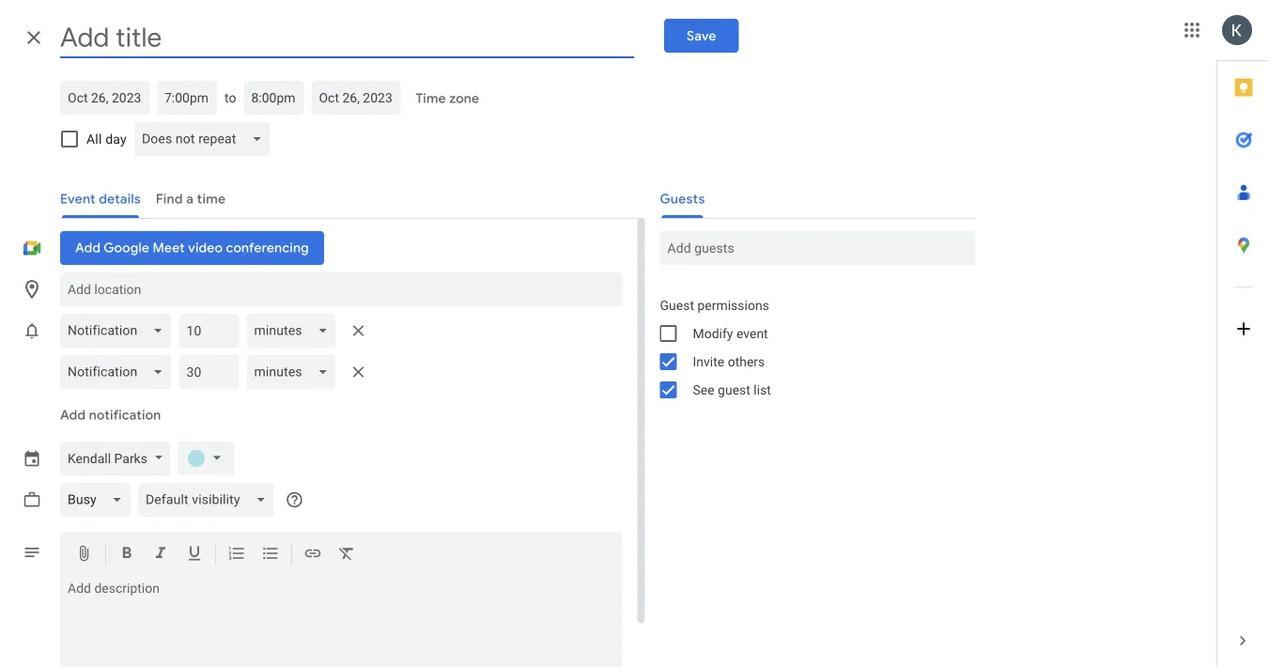 Task type: vqa. For each thing, say whether or not it's contained in the screenshot.
"from"
no



Task type: locate. For each thing, give the bounding box(es) containing it.
minutes in advance for notification number field inside 30 minutes before element
[[186, 355, 232, 389]]

minutes in advance for notification number field down the 10 minutes before element
[[186, 355, 232, 389]]

see
[[693, 382, 715, 397]]

Guests text field
[[668, 231, 968, 265]]

day
[[105, 131, 127, 147]]

1 minutes in advance for notification number field from the top
[[186, 314, 232, 348]]

all day
[[86, 131, 127, 147]]

minutes in advance for notification number field up 30 minutes before element
[[186, 314, 232, 348]]

group
[[645, 291, 976, 404]]

formatting options toolbar
[[60, 532, 623, 577]]

numbered list image
[[227, 544, 246, 566]]

minutes in advance for notification number field inside the 10 minutes before element
[[186, 314, 232, 348]]

1 vertical spatial minutes in advance for notification number field
[[186, 355, 232, 389]]

Minutes in advance for notification number field
[[186, 314, 232, 348], [186, 355, 232, 389]]

group containing guest permissions
[[645, 291, 976, 404]]

zone
[[449, 90, 479, 107]]

None field
[[134, 122, 277, 156], [60, 314, 179, 348], [247, 314, 344, 348], [60, 355, 179, 389], [247, 355, 344, 389], [60, 483, 138, 517], [138, 483, 281, 517], [134, 122, 277, 156], [60, 314, 179, 348], [247, 314, 344, 348], [60, 355, 179, 389], [247, 355, 344, 389], [60, 483, 138, 517], [138, 483, 281, 517]]

Title text field
[[60, 17, 634, 58]]

30 minutes before element
[[60, 351, 374, 393]]

time
[[416, 90, 446, 107]]

list
[[754, 382, 771, 397]]

invite
[[693, 354, 725, 369]]

tab list
[[1218, 61, 1269, 615]]

modify event
[[693, 326, 768, 341]]

remove formatting image
[[337, 544, 356, 566]]

add notification
[[60, 407, 161, 423]]

End time text field
[[251, 86, 296, 109]]

time zone button
[[408, 82, 487, 116]]

0 vertical spatial minutes in advance for notification number field
[[186, 314, 232, 348]]

kendall parks
[[68, 451, 147, 466]]

modify
[[693, 326, 733, 341]]

notification
[[89, 407, 161, 423]]

2 minutes in advance for notification number field from the top
[[186, 355, 232, 389]]

guest
[[660, 297, 694, 313]]

bulleted list image
[[261, 544, 280, 566]]

add notification button
[[53, 393, 169, 438]]

italic image
[[151, 544, 170, 566]]

guest permissions
[[660, 297, 769, 313]]

Start date text field
[[68, 86, 142, 109]]



Task type: describe. For each thing, give the bounding box(es) containing it.
all
[[86, 131, 102, 147]]

add
[[60, 407, 86, 423]]

minutes in advance for notification number field for the 10 minutes before element
[[186, 314, 232, 348]]

guest
[[718, 382, 751, 397]]

insert link image
[[304, 544, 322, 566]]

time zone
[[416, 90, 479, 107]]

others
[[728, 354, 765, 369]]

save button
[[664, 19, 739, 53]]

permissions
[[698, 297, 769, 313]]

10 minutes before element
[[60, 310, 374, 351]]

bold image
[[117, 544, 136, 566]]

Location text field
[[68, 272, 615, 306]]

notifications element
[[60, 310, 374, 393]]

kendall
[[68, 451, 111, 466]]

invite others
[[693, 354, 765, 369]]

minutes in advance for notification number field for 30 minutes before element
[[186, 355, 232, 389]]

parks
[[114, 451, 147, 466]]

see guest list
[[693, 382, 771, 397]]

event
[[737, 326, 768, 341]]

underline image
[[185, 544, 204, 566]]

save
[[687, 27, 717, 44]]

to
[[225, 90, 236, 105]]

End date text field
[[319, 86, 393, 109]]

Description text field
[[60, 581, 623, 667]]

Start time text field
[[164, 86, 210, 109]]



